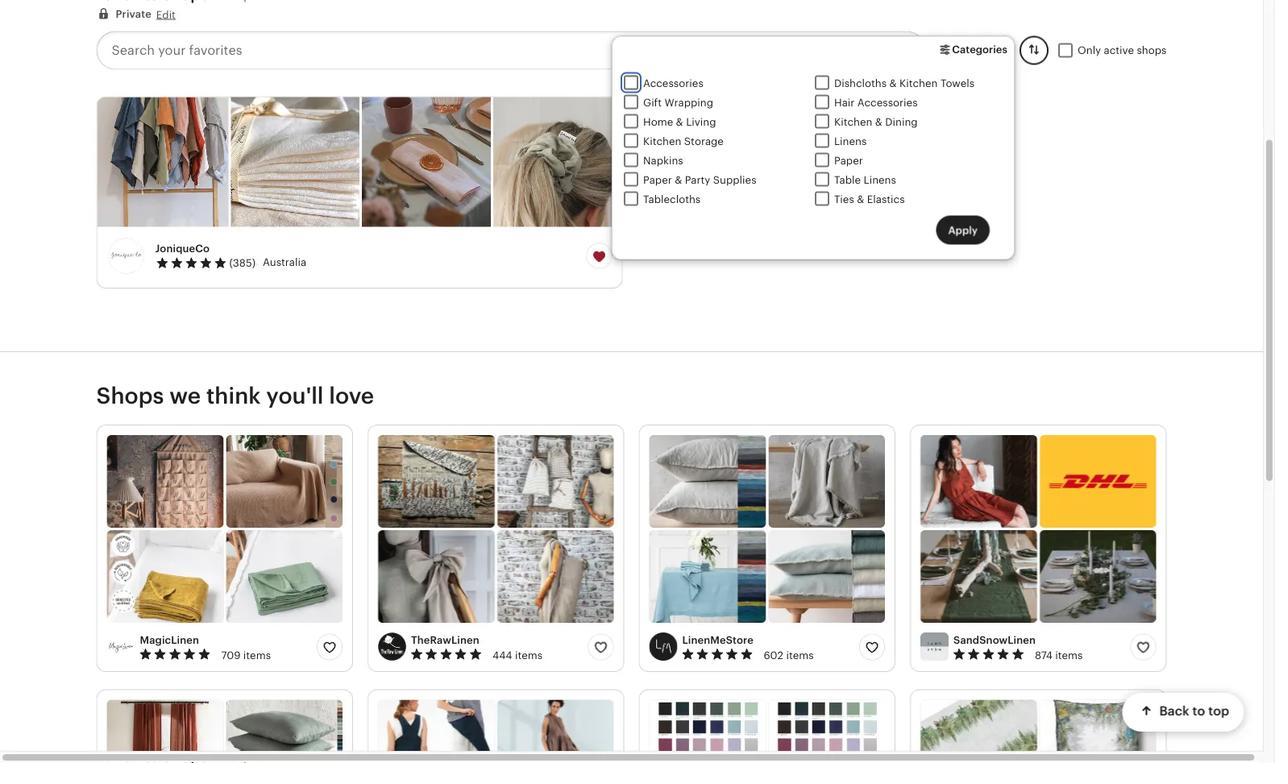 Task type: locate. For each thing, give the bounding box(es) containing it.
&
[[890, 78, 897, 90], [676, 117, 684, 129], [876, 117, 883, 129], [675, 175, 682, 187], [858, 194, 865, 206]]

therawlinen
[[411, 635, 480, 647]]

only active shops
[[1078, 45, 1167, 57]]

active
[[1105, 45, 1135, 57]]

shops
[[96, 384, 164, 409]]

& inside the dishcloths & kitchen towels gift wrapping
[[890, 78, 897, 90]]

items
[[243, 650, 271, 662], [515, 650, 543, 662], [787, 650, 814, 662], [1056, 650, 1084, 662]]

& for kitchen & dining kitchen storage
[[876, 117, 883, 129]]

you'll
[[266, 384, 324, 409]]

0 horizontal spatial kitchen
[[644, 136, 682, 148]]

& right 'ties'
[[858, 194, 865, 206]]

napkins
[[644, 155, 684, 167]]

items right 444
[[515, 650, 543, 662]]

we
[[170, 384, 201, 409]]

0 horizontal spatial paper
[[644, 175, 672, 187]]

back to top button
[[1123, 694, 1244, 732]]

accessories up 'dining' at the right of page
[[858, 97, 918, 109]]

& for dishcloths & kitchen towels gift wrapping
[[890, 78, 897, 90]]

& left party on the top of the page
[[675, 175, 682, 187]]

storage
[[685, 136, 724, 148]]

paper
[[835, 155, 864, 167], [644, 175, 672, 187]]

1 vertical spatial linens
[[864, 175, 897, 187]]

categories
[[953, 44, 1008, 56]]

3 item from this shop image from the left
[[362, 98, 491, 227]]

hair
[[835, 97, 855, 109]]

paper down napkins
[[644, 175, 672, 187]]

602
[[764, 650, 784, 662]]

kitchen down "hair"
[[835, 117, 873, 129]]

menu
[[612, 36, 1015, 261]]

(385)
[[229, 258, 256, 270]]

hair accessories home & living
[[644, 97, 918, 129]]

& inside hair accessories home & living
[[676, 117, 684, 129]]

dishcloths & kitchen towels gift wrapping
[[644, 78, 975, 109]]

0 vertical spatial kitchen
[[900, 78, 938, 90]]

kitchen
[[900, 78, 938, 90], [835, 117, 873, 129], [644, 136, 682, 148]]

linens up elastics
[[864, 175, 897, 187]]

accessories inside hair accessories home & living
[[858, 97, 918, 109]]

2 items from the left
[[515, 650, 543, 662]]

1 vertical spatial paper
[[644, 175, 672, 187]]

items for 709 items
[[243, 650, 271, 662]]

elastics
[[868, 194, 905, 206]]

linens
[[835, 136, 867, 148], [864, 175, 897, 187]]

874 items
[[1036, 650, 1084, 662]]

1 horizontal spatial accessories
[[858, 97, 918, 109]]

item from this shop image
[[97, 98, 228, 227], [231, 98, 360, 227], [362, 98, 491, 227], [493, 98, 622, 227]]

1 item from this shop image from the left
[[97, 98, 228, 227]]

1 vertical spatial accessories
[[858, 97, 918, 109]]

0 vertical spatial paper
[[835, 155, 864, 167]]

4 items from the left
[[1056, 650, 1084, 662]]

table linens tablecloths
[[644, 175, 897, 206]]

edit button
[[156, 8, 176, 22]]

paper paper & party supplies
[[644, 155, 864, 187]]

items right 709
[[243, 650, 271, 662]]

shops we think you'll love
[[96, 384, 374, 409]]

supplies
[[714, 175, 757, 187]]

kitchen left towels on the right top of the page
[[900, 78, 938, 90]]

paper up table
[[835, 155, 864, 167]]

dishcloths
[[835, 78, 887, 90]]

menu containing accessories
[[612, 36, 1015, 261]]

table
[[835, 175, 861, 187]]

australia
[[263, 257, 307, 269]]

& left 'dining' at the right of page
[[876, 117, 883, 129]]

wrapping
[[665, 97, 714, 109]]

& right dishcloths
[[890, 78, 897, 90]]

& inside kitchen & dining kitchen storage
[[876, 117, 883, 129]]

back to top
[[1160, 705, 1230, 719]]

3 items from the left
[[787, 650, 814, 662]]

items for 874 items
[[1056, 650, 1084, 662]]

0 vertical spatial linens
[[835, 136, 867, 148]]

2 item from this shop image from the left
[[231, 98, 360, 227]]

1 items from the left
[[243, 650, 271, 662]]

items right 602
[[787, 650, 814, 662]]

1 vertical spatial kitchen
[[835, 117, 873, 129]]

accessories
[[644, 78, 704, 90], [858, 97, 918, 109]]

4 item from this shop image from the left
[[493, 98, 622, 227]]

dining
[[886, 117, 918, 129]]

love
[[329, 384, 374, 409]]

items right 874
[[1056, 650, 1084, 662]]

0 vertical spatial accessories
[[644, 78, 704, 90]]

items for 444 items
[[515, 650, 543, 662]]

linens up table
[[835, 136, 867, 148]]

kitchen up napkins
[[644, 136, 682, 148]]

accessories up wrapping
[[644, 78, 704, 90]]

2 horizontal spatial kitchen
[[900, 78, 938, 90]]

602 items
[[764, 650, 814, 662]]

apply
[[949, 225, 978, 237]]

kitchen & dining kitchen storage
[[644, 117, 918, 148]]

& right the home
[[676, 117, 684, 129]]



Task type: describe. For each thing, give the bounding box(es) containing it.
sandsnowlinen
[[954, 635, 1036, 647]]

back
[[1160, 705, 1190, 719]]

linens inside linens napkins
[[835, 136, 867, 148]]

444 items
[[493, 650, 543, 662]]

& inside paper paper & party supplies
[[675, 175, 682, 187]]

linens inside table linens tablecloths
[[864, 175, 897, 187]]

444
[[493, 650, 513, 662]]

only
[[1078, 45, 1102, 57]]

ties
[[835, 194, 855, 206]]

apply button
[[937, 216, 990, 245]]

709
[[221, 650, 241, 662]]

edit
[[156, 9, 176, 21]]

shops
[[1138, 45, 1167, 57]]

linenmestore
[[683, 635, 754, 647]]

709 items
[[221, 650, 271, 662]]

& for ties & elastics
[[858, 194, 865, 206]]

home
[[644, 117, 674, 129]]

avatar belonging to joniqueco image
[[107, 237, 146, 276]]

linens napkins
[[644, 136, 867, 167]]

living
[[686, 117, 717, 129]]

joniqueco
[[155, 243, 210, 255]]

think
[[206, 384, 261, 409]]

to
[[1193, 705, 1206, 719]]

ties & elastics
[[835, 194, 905, 206]]

magiclinen
[[140, 635, 199, 647]]

items for 602 items
[[787, 650, 814, 662]]

party
[[685, 175, 711, 187]]

Search your favorites text field
[[96, 31, 877, 70]]

gift
[[644, 97, 662, 109]]

top
[[1209, 705, 1230, 719]]

2 vertical spatial kitchen
[[644, 136, 682, 148]]

0 horizontal spatial accessories
[[644, 78, 704, 90]]

1 horizontal spatial kitchen
[[835, 117, 873, 129]]

categories button
[[931, 36, 1015, 65]]

private
[[116, 8, 151, 20]]

towels
[[941, 78, 975, 90]]

kitchen inside the dishcloths & kitchen towels gift wrapping
[[900, 78, 938, 90]]

874
[[1036, 650, 1053, 662]]

tablecloths
[[644, 194, 701, 206]]

1 horizontal spatial paper
[[835, 155, 864, 167]]



Task type: vqa. For each thing, say whether or not it's contained in the screenshot.
Table Linens Tablecloths
yes



